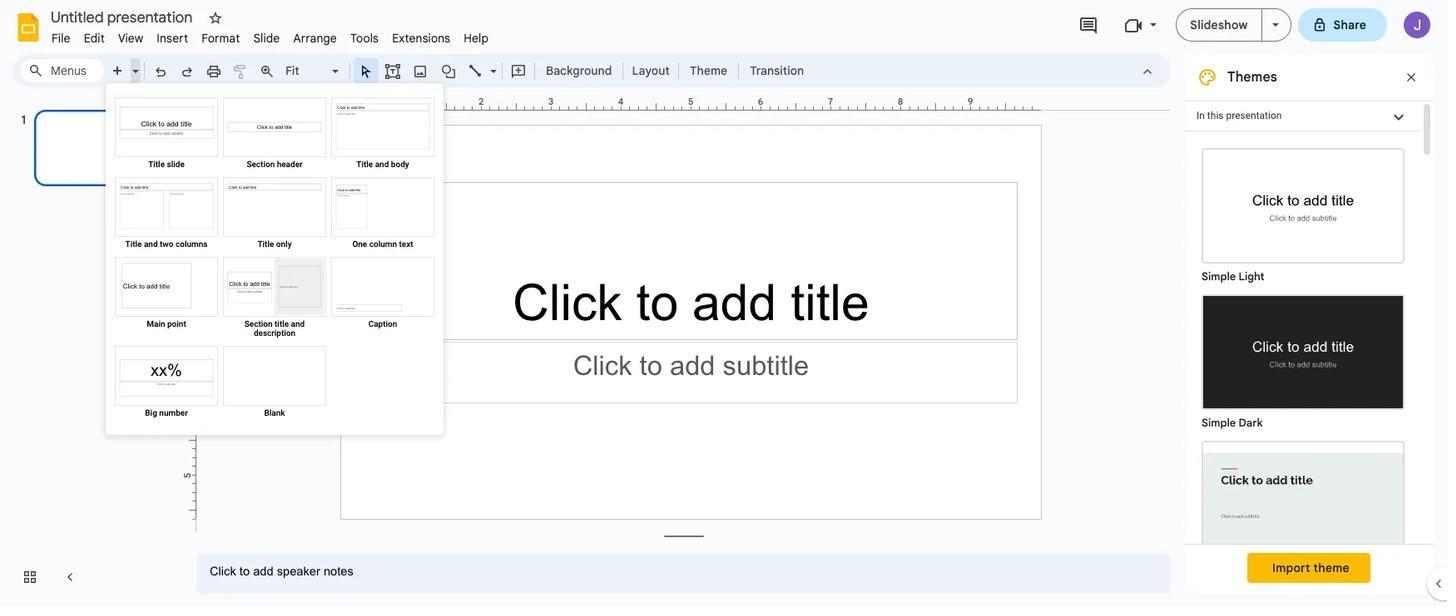 Task type: describe. For each thing, give the bounding box(es) containing it.
Zoom field
[[280, 59, 346, 83]]

import theme
[[1272, 561, 1350, 576]]

text
[[399, 240, 413, 249]]

title for title and body
[[356, 160, 373, 169]]

section for section title and description
[[244, 320, 273, 329]]

insert image image
[[411, 59, 430, 82]]

Star checkbox
[[204, 7, 227, 30]]

point
[[167, 320, 186, 329]]

transition button
[[742, 58, 811, 83]]

edit menu item
[[77, 28, 111, 48]]

slideshow button
[[1176, 8, 1262, 42]]

theme
[[1314, 561, 1350, 576]]

slide menu item
[[247, 28, 287, 48]]

slide
[[253, 31, 280, 46]]

presentation options image
[[1272, 23, 1279, 27]]

slideshow
[[1190, 17, 1248, 32]]

shape image
[[439, 59, 458, 82]]

in
[[1197, 110, 1205, 121]]

simple for simple light
[[1202, 270, 1236, 284]]

and for body
[[375, 160, 389, 169]]

tools menu item
[[344, 28, 385, 48]]

in this presentation tab
[[1184, 101, 1420, 131]]

import theme button
[[1247, 553, 1370, 583]]

menu bar banner
[[0, 0, 1447, 607]]

only
[[276, 240, 292, 249]]

section header
[[247, 160, 303, 169]]

Rename text field
[[45, 7, 202, 27]]

themes
[[1227, 69, 1277, 86]]

presentation
[[1226, 110, 1282, 121]]

arrange menu item
[[287, 28, 344, 48]]

layout button
[[627, 58, 675, 83]]

body
[[391, 160, 409, 169]]

extensions menu item
[[385, 28, 457, 48]]

help
[[464, 31, 489, 46]]

layout
[[632, 63, 670, 78]]

background
[[546, 63, 612, 78]]

import
[[1272, 561, 1310, 576]]

light
[[1239, 270, 1264, 284]]

menu bar inside menu bar banner
[[45, 22, 495, 49]]

number
[[159, 409, 188, 418]]

column
[[369, 240, 397, 249]]

big number
[[145, 409, 188, 418]]

header
[[277, 160, 303, 169]]

two
[[160, 240, 173, 249]]

extensions
[[392, 31, 450, 46]]

title slide
[[148, 160, 185, 169]]

transition
[[750, 63, 804, 78]]

arrange
[[293, 31, 337, 46]]

insert
[[157, 31, 188, 46]]

dark
[[1239, 416, 1263, 430]]

row containing main point
[[112, 255, 437, 344]]

Zoom text field
[[283, 59, 330, 82]]

themes application
[[0, 0, 1447, 607]]

title and two columns
[[125, 240, 208, 249]]

slide
[[167, 160, 185, 169]]

this
[[1207, 110, 1224, 121]]



Task type: vqa. For each thing, say whether or not it's contained in the screenshot.
In this presentation
yes



Task type: locate. For each thing, give the bounding box(es) containing it.
file menu item
[[45, 28, 77, 48]]

row down zoom text field
[[112, 95, 437, 175]]

and right title
[[291, 320, 305, 329]]

2 vertical spatial and
[[291, 320, 305, 329]]

2 row from the top
[[112, 175, 437, 255]]

view menu item
[[111, 28, 150, 48]]

menu bar containing file
[[45, 22, 495, 49]]

navigation inside themes application
[[0, 94, 183, 607]]

share
[[1333, 17, 1366, 32]]

simple dark
[[1202, 416, 1263, 430]]

3 row from the top
[[112, 255, 437, 344]]

0 vertical spatial section
[[247, 160, 275, 169]]

title
[[275, 320, 289, 329]]

and for two
[[144, 240, 158, 249]]

streamline image
[[1203, 443, 1403, 555]]

edit
[[84, 31, 105, 46]]

title only
[[258, 240, 292, 249]]

share button
[[1298, 8, 1387, 42]]

section for section header
[[247, 160, 275, 169]]

select line image
[[486, 60, 497, 66]]

in this presentation
[[1197, 110, 1282, 121]]

title for title only
[[258, 240, 274, 249]]

simple left dark
[[1202, 416, 1236, 430]]

section left title
[[244, 320, 273, 329]]

themes section
[[1184, 54, 1434, 607]]

2 simple from the top
[[1202, 416, 1236, 430]]

and inside section title and description
[[291, 320, 305, 329]]

tools
[[350, 31, 379, 46]]

row containing title slide
[[112, 95, 437, 175]]

section inside section title and description
[[244, 320, 273, 329]]

Menus field
[[21, 59, 104, 82]]

description
[[254, 329, 296, 338]]

section left header
[[247, 160, 275, 169]]

big
[[145, 409, 157, 418]]

one column text
[[352, 240, 413, 249]]

section title and description
[[244, 320, 305, 338]]

theme button
[[682, 58, 735, 83]]

1 horizontal spatial and
[[291, 320, 305, 329]]

row
[[112, 95, 437, 175], [112, 175, 437, 255], [112, 255, 437, 344], [112, 344, 437, 424]]

simple inside option
[[1202, 270, 1236, 284]]

caption
[[368, 320, 397, 329]]

title for title slide
[[148, 160, 165, 169]]

title and body
[[356, 160, 409, 169]]

and left the body
[[375, 160, 389, 169]]

row containing big number
[[112, 344, 437, 424]]

title
[[148, 160, 165, 169], [356, 160, 373, 169], [125, 240, 142, 249], [258, 240, 274, 249]]

navigation
[[0, 94, 183, 607]]

title left only
[[258, 240, 274, 249]]

1 vertical spatial and
[[144, 240, 158, 249]]

option group
[[1184, 131, 1420, 607]]

1 row from the top
[[112, 95, 437, 175]]

view
[[118, 31, 143, 46]]

simple for simple dark
[[1202, 416, 1236, 430]]

4 row from the top
[[112, 344, 437, 424]]

1 simple from the top
[[1202, 270, 1236, 284]]

0 vertical spatial simple
[[1202, 270, 1236, 284]]

and
[[375, 160, 389, 169], [144, 240, 158, 249], [291, 320, 305, 329]]

simple
[[1202, 270, 1236, 284], [1202, 416, 1236, 430]]

title left two
[[125, 240, 142, 249]]

main toolbar
[[103, 58, 812, 83]]

1 vertical spatial section
[[244, 320, 273, 329]]

title left slide at the left of the page
[[148, 160, 165, 169]]

title for title and two columns
[[125, 240, 142, 249]]

simple inside option
[[1202, 416, 1236, 430]]

background button
[[538, 58, 619, 83]]

file
[[52, 31, 70, 46]]

Simple Dark radio
[[1193, 286, 1413, 433]]

insert menu item
[[150, 28, 195, 48]]

option group containing simple light
[[1184, 131, 1420, 607]]

simple left light
[[1202, 270, 1236, 284]]

row containing title and two columns
[[112, 175, 437, 255]]

menu bar
[[45, 22, 495, 49]]

blank
[[264, 409, 285, 418]]

Simple Light radio
[[1193, 140, 1413, 607]]

Streamline radio
[[1193, 433, 1413, 579]]

format
[[202, 31, 240, 46]]

columns
[[176, 240, 208, 249]]

option group inside themes section
[[1184, 131, 1420, 607]]

section
[[247, 160, 275, 169], [244, 320, 273, 329]]

main
[[147, 320, 165, 329]]

title left the body
[[356, 160, 373, 169]]

0 horizontal spatial and
[[144, 240, 158, 249]]

one
[[352, 240, 367, 249]]

0 vertical spatial and
[[375, 160, 389, 169]]

theme
[[690, 63, 727, 78]]

main point
[[147, 320, 186, 329]]

and left two
[[144, 240, 158, 249]]

row down description
[[112, 344, 437, 424]]

format menu item
[[195, 28, 247, 48]]

row down section header
[[112, 175, 437, 255]]

1 vertical spatial simple
[[1202, 416, 1236, 430]]

row down title only
[[112, 255, 437, 344]]

simple light
[[1202, 270, 1264, 284]]

2 horizontal spatial and
[[375, 160, 389, 169]]

help menu item
[[457, 28, 495, 48]]



